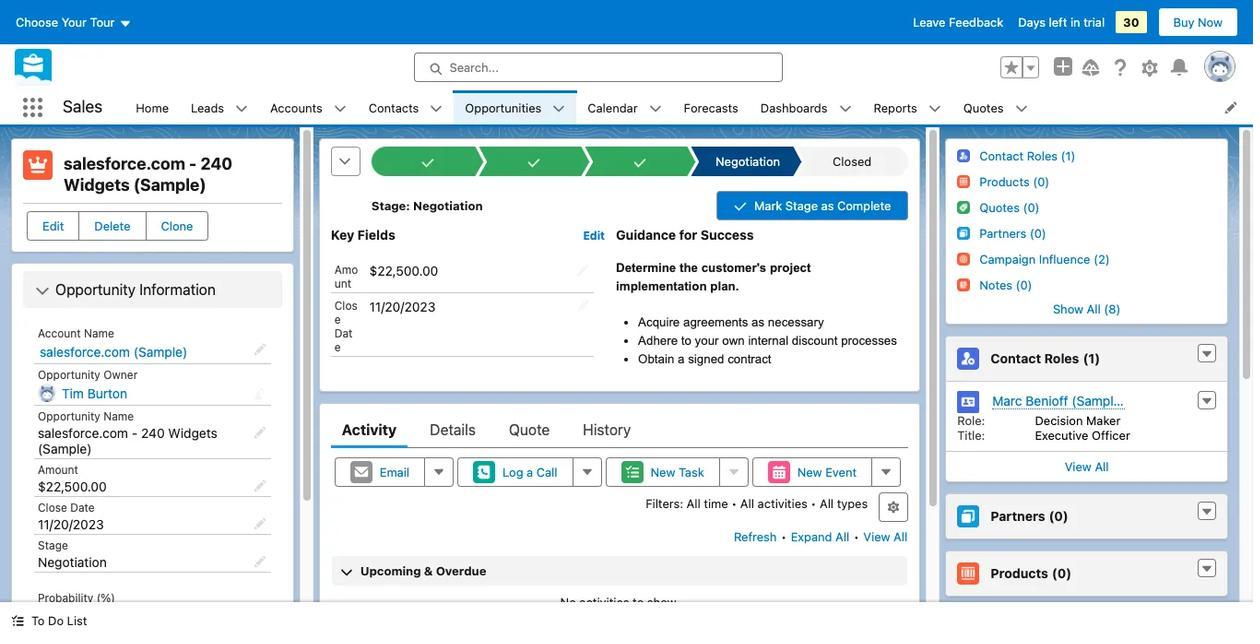 Task type: vqa. For each thing, say whether or not it's contained in the screenshot.
Products
yes



Task type: locate. For each thing, give the bounding box(es) containing it.
widgets left the "edit opportunity name" image
[[168, 425, 217, 441]]

products
[[991, 566, 1049, 581]]

forecasts link
[[673, 90, 750, 125]]

1 horizontal spatial a
[[678, 352, 685, 366]]

view all link down executive officer
[[946, 451, 1228, 481]]

salesforce.com down home
[[64, 154, 185, 173]]

salesforce.com down account name
[[40, 344, 130, 360]]

1 horizontal spatial view
[[1065, 459, 1092, 474]]

buy now
[[1174, 15, 1223, 30]]

(sample)
[[134, 175, 206, 194], [134, 344, 187, 360], [1072, 393, 1126, 409], [38, 441, 92, 457]]

0 vertical spatial as
[[821, 198, 834, 213]]

view down types
[[864, 530, 891, 544]]

view down executive officer
[[1065, 459, 1092, 474]]

tab list
[[331, 411, 909, 448]]

opportunity inside 'dropdown button'
[[55, 281, 136, 298]]

0 vertical spatial name
[[84, 326, 114, 340]]

negotiation
[[413, 198, 483, 213], [38, 554, 107, 570]]

e down clos
[[335, 340, 341, 354]]

0 horizontal spatial widgets
[[64, 175, 130, 194]]

customer's
[[702, 261, 767, 275]]

1 vertical spatial a
[[527, 465, 533, 480]]

1 horizontal spatial 11/20/2023
[[369, 299, 436, 314]]

tim burton link
[[62, 386, 127, 402]]

project
[[770, 261, 811, 275]]

acquire
[[638, 316, 680, 329]]

1 vertical spatial (0)
[[1052, 566, 1072, 581]]

edit button
[[27, 211, 80, 241]]

(sample) inside "marc benioff (sample)" link
[[1072, 393, 1126, 409]]

opportunity
[[55, 281, 136, 298], [38, 368, 100, 382], [38, 409, 100, 423]]

1 vertical spatial opportunity
[[38, 368, 100, 382]]

reports
[[874, 100, 917, 115]]

marc
[[993, 393, 1022, 409]]

a right log
[[527, 465, 533, 480]]

plan.
[[710, 279, 739, 293]]

0 vertical spatial a
[[678, 352, 685, 366]]

e
[[335, 312, 341, 326], [335, 340, 341, 354]]

maker
[[1087, 413, 1121, 428]]

1 horizontal spatial text default image
[[334, 102, 346, 115]]

1 vertical spatial view all link
[[863, 522, 909, 552]]

1 vertical spatial name
[[104, 409, 134, 423]]

1 vertical spatial contact
[[991, 351, 1041, 366]]

sales
[[63, 97, 103, 116]]

new left the task
[[651, 465, 676, 480]]

information
[[140, 281, 216, 298]]

edit close date image
[[253, 517, 266, 530]]

opportunity down tim
[[38, 409, 100, 423]]

11/20/2023 right clos
[[369, 299, 436, 314]]

view all
[[1065, 459, 1109, 474]]

all right expand
[[836, 530, 850, 544]]

contacts list item
[[358, 90, 454, 125]]

0 vertical spatial salesforce.com
[[64, 154, 185, 173]]

1 vertical spatial e
[[335, 340, 341, 354]]

0 horizontal spatial a
[[527, 465, 533, 480]]

1 horizontal spatial view all link
[[946, 451, 1228, 481]]

partners
[[991, 508, 1045, 524]]

1 horizontal spatial stage
[[371, 198, 406, 213]]

0 vertical spatial contact
[[980, 148, 1024, 163]]

mark stage as complete button
[[717, 191, 909, 220]]

0 vertical spatial view all link
[[946, 451, 1228, 481]]

$22,500.00 down fields
[[369, 263, 438, 278]]

(sample) up "owner"
[[134, 344, 187, 360]]

11/20/2023 down close date
[[38, 516, 104, 532]]

1 vertical spatial view
[[864, 530, 891, 544]]

implementation
[[616, 279, 707, 293]]

0 vertical spatial negotiation
[[413, 198, 483, 213]]

internal
[[748, 334, 789, 348]]

notes image
[[958, 278, 970, 291]]

stage right mark
[[786, 198, 818, 213]]

0 horizontal spatial new
[[651, 465, 676, 480]]

1 e from the top
[[335, 312, 341, 326]]

contact up products (0) at the top of page
[[980, 148, 1024, 163]]

dashboards link
[[750, 90, 839, 125]]

leads
[[191, 100, 224, 115]]

do
[[48, 613, 64, 628]]

name for account name
[[84, 326, 114, 340]]

stage up fields
[[371, 198, 406, 213]]

call
[[537, 465, 558, 480]]

as up internal
[[752, 316, 765, 329]]

text default image right leads
[[235, 102, 248, 115]]

text default image inside opportunities list item
[[553, 102, 566, 115]]

edit stage image
[[253, 555, 266, 568]]

salesforce.com down opportunity name
[[38, 425, 128, 441]]

tab list containing activity
[[331, 411, 909, 448]]

quotes (0)
[[980, 200, 1040, 215]]

1 horizontal spatial -
[[189, 154, 197, 173]]

path options list box
[[371, 147, 909, 176]]

view
[[1065, 459, 1092, 474], [864, 530, 891, 544]]

text default image for accounts
[[334, 102, 346, 115]]

filters: all time • all activities • all types
[[646, 496, 868, 511]]

text default image right accounts
[[334, 102, 346, 115]]

- down the leads "link"
[[189, 154, 197, 173]]

• left expand
[[781, 530, 787, 544]]

0 vertical spatial $22,500.00
[[369, 263, 438, 278]]

close
[[38, 501, 67, 515]]

for
[[679, 227, 698, 243]]

&
[[424, 564, 433, 578]]

benioff
[[1026, 393, 1069, 409]]

determine the customer's project implementation plan.
[[616, 261, 811, 293]]

contact for contact roles (1)
[[980, 148, 1024, 163]]

• down types
[[854, 530, 859, 544]]

mark stage as complete
[[754, 198, 891, 213]]

240
[[201, 154, 233, 173], [141, 425, 165, 441]]

activities
[[758, 496, 808, 511]]

1 vertical spatial as
[[752, 316, 765, 329]]

list
[[125, 90, 1253, 125]]

opportunity up tim
[[38, 368, 100, 382]]

the
[[680, 261, 698, 275]]

•
[[732, 496, 737, 511], [811, 496, 817, 511], [781, 530, 787, 544], [854, 530, 859, 544]]

quotes list item
[[953, 90, 1039, 125]]

reports list item
[[863, 90, 953, 125]]

1 vertical spatial 11/20/2023
[[38, 516, 104, 532]]

:
[[406, 198, 410, 213]]

partners (0)
[[991, 508, 1069, 524]]

e down unt
[[335, 312, 341, 326]]

to
[[31, 613, 45, 628]]

new
[[651, 465, 676, 480], [798, 465, 822, 480]]

0 horizontal spatial stage
[[38, 539, 68, 552]]

as left complete
[[821, 198, 834, 213]]

2 new from the left
[[798, 465, 822, 480]]

1 horizontal spatial new
[[798, 465, 822, 480]]

edit
[[42, 219, 64, 233], [583, 229, 605, 243]]

1 horizontal spatial as
[[821, 198, 834, 213]]

refresh • expand all • view all
[[734, 530, 908, 544]]

salesforce.com - 240 widgets (sample)
[[64, 154, 233, 194], [38, 425, 217, 457]]

clone button
[[145, 211, 209, 241]]

edit opportunity name image
[[253, 426, 266, 439]]

contract
[[728, 352, 772, 366]]

probability
[[38, 591, 93, 605]]

quote
[[509, 422, 550, 438]]

11/20/2023 for close
[[38, 516, 104, 532]]

new left event
[[798, 465, 822, 480]]

contact inside contact roles (1) link
[[980, 148, 1024, 163]]

new for new event
[[798, 465, 822, 480]]

edit inside button
[[42, 219, 64, 233]]

success
[[701, 227, 754, 243]]

0 horizontal spatial edit
[[42, 219, 64, 233]]

task
[[679, 465, 704, 480]]

$22,500.00 for amo unt
[[369, 263, 438, 278]]

title:
[[958, 428, 985, 443]]

account
[[38, 326, 81, 340]]

0 vertical spatial 11/20/2023
[[369, 299, 436, 314]]

text default image inside opportunity information 'dropdown button'
[[35, 284, 50, 299]]

2 horizontal spatial stage
[[786, 198, 818, 213]]

0 vertical spatial (0)
[[1049, 508, 1069, 524]]

-
[[189, 154, 197, 173], [132, 425, 138, 441]]

$22,500.00 down the amount
[[38, 479, 107, 494]]

$22,500.00
[[369, 263, 438, 278], [38, 479, 107, 494]]

executive
[[1035, 428, 1089, 443]]

0 horizontal spatial view
[[864, 530, 891, 544]]

(0) right products
[[1052, 566, 1072, 581]]

1 text default image from the left
[[235, 102, 248, 115]]

1 horizontal spatial 240
[[201, 154, 233, 173]]

a down to at the right bottom of page
[[678, 352, 685, 366]]

name up salesforce.com (sample)
[[84, 326, 114, 340]]

0 vertical spatial opportunity
[[55, 281, 136, 298]]

name down burton
[[104, 409, 134, 423]]

0 vertical spatial -
[[189, 154, 197, 173]]

0 horizontal spatial text default image
[[235, 102, 248, 115]]

time
[[704, 496, 728, 511]]

text default image
[[235, 102, 248, 115], [334, 102, 346, 115]]

1 vertical spatial negotiation
[[38, 554, 107, 570]]

2 vertical spatial opportunity
[[38, 409, 100, 423]]

upcoming
[[360, 564, 421, 578]]

salesforce.com - 240 widgets (sample) down opportunity name
[[38, 425, 217, 457]]

text default image inside "leads" list item
[[235, 102, 248, 115]]

1 new from the left
[[651, 465, 676, 480]]

0 vertical spatial widgets
[[64, 175, 130, 194]]

edit left delete
[[42, 219, 64, 233]]

necessary
[[768, 316, 824, 329]]

key fields
[[331, 227, 395, 243]]

text default image inside accounts list item
[[334, 102, 346, 115]]

unt
[[335, 276, 352, 290]]

0 horizontal spatial -
[[132, 425, 138, 441]]

salesforce.com
[[64, 154, 185, 173], [40, 344, 130, 360], [38, 425, 128, 441]]

1 vertical spatial $22,500.00
[[38, 479, 107, 494]]

0 vertical spatial e
[[335, 312, 341, 326]]

- down opportunity name
[[132, 425, 138, 441]]

negotiation up probability (%)
[[38, 554, 107, 570]]

text default image inside contacts list item
[[430, 102, 443, 115]]

negotiation right :
[[413, 198, 483, 213]]

text default image
[[430, 102, 443, 115], [553, 102, 566, 115], [35, 284, 50, 299], [1201, 348, 1214, 361], [1201, 506, 1214, 519], [1201, 563, 1214, 576], [11, 614, 24, 627]]

as inside button
[[821, 198, 834, 213]]

view all link down types
[[863, 522, 909, 552]]

to do list button
[[0, 602, 98, 639]]

partners (0)
[[980, 226, 1047, 241]]

(0) right the partners
[[1049, 508, 1069, 524]]

guidance for success
[[616, 227, 754, 243]]

1 horizontal spatial negotiation
[[413, 198, 483, 213]]

upcoming & overdue button
[[332, 556, 908, 586]]

group
[[1001, 56, 1039, 78]]

upcoming & overdue
[[360, 564, 486, 578]]

0 horizontal spatial 240
[[141, 425, 165, 441]]

widgets up delete button
[[64, 175, 130, 194]]

adhere
[[638, 334, 678, 348]]

1 horizontal spatial widgets
[[168, 425, 217, 441]]

0 horizontal spatial $22,500.00
[[38, 479, 107, 494]]

0 horizontal spatial 11/20/2023
[[38, 516, 104, 532]]

contact roles image
[[958, 149, 970, 162]]

types
[[837, 496, 868, 511]]

0 horizontal spatial as
[[752, 316, 765, 329]]

decision
[[1035, 413, 1083, 428]]

opportunity for opportunity owner
[[38, 368, 100, 382]]

opportunity up account name
[[55, 281, 136, 298]]

(sample) up maker
[[1072, 393, 1126, 409]]

contact up marc
[[991, 351, 1041, 366]]

1 horizontal spatial $22,500.00
[[369, 263, 438, 278]]

0 horizontal spatial negotiation
[[38, 554, 107, 570]]

2 text default image from the left
[[334, 102, 346, 115]]

all down officer at the bottom
[[1095, 459, 1109, 474]]

stage down close
[[38, 539, 68, 552]]

calendar link
[[577, 90, 649, 125]]

contact roles (1) link
[[980, 148, 1076, 164]]

dat
[[335, 326, 353, 340]]

buy
[[1174, 15, 1195, 30]]

campaign influence (2)
[[980, 252, 1110, 267]]

edit left guidance
[[583, 229, 605, 243]]

your
[[695, 334, 719, 348]]

quotes (0) link
[[980, 200, 1040, 216]]

salesforce.com - 240 widgets (sample) up clone button
[[64, 154, 233, 194]]

1 vertical spatial widgets
[[168, 425, 217, 441]]

as inside acquire agreements as necessary adhere to your own internal discount processes obtain a signed contract
[[752, 316, 765, 329]]

as for complete
[[821, 198, 834, 213]]



Task type: describe. For each thing, give the bounding box(es) containing it.
(sample) inside 'salesforce.com (sample)' link
[[134, 344, 187, 360]]

email
[[380, 465, 410, 480]]

accounts list item
[[259, 90, 358, 125]]

2 e from the top
[[335, 340, 341, 354]]

• right activities
[[811, 496, 817, 511]]

overdue
[[436, 564, 486, 578]]

choose your tour button
[[15, 7, 132, 37]]

1 vertical spatial salesforce.com
[[40, 344, 130, 360]]

expand
[[791, 530, 832, 544]]

all right time
[[741, 496, 754, 511]]

(0) for partners (0)
[[1049, 508, 1069, 524]]

(sample) up clone button
[[134, 175, 206, 194]]

log
[[503, 465, 523, 480]]

products (0)
[[980, 174, 1050, 189]]

campaign
[[980, 252, 1036, 267]]

accounts link
[[259, 90, 334, 125]]

• right time
[[732, 496, 737, 511]]

acquire agreements as necessary adhere to your own internal discount processes obtain a signed contract
[[638, 316, 897, 366]]

a inside button
[[527, 465, 533, 480]]

influence (2)
[[1039, 252, 1110, 267]]

opportunity name
[[38, 409, 134, 423]]

stage for stage
[[38, 539, 68, 552]]

name for opportunity name
[[104, 409, 134, 423]]

show all (8)
[[1053, 302, 1121, 316]]

as for necessary
[[752, 316, 765, 329]]

opportunity image
[[23, 150, 53, 180]]

(8)
[[1104, 302, 1121, 316]]

executive officer
[[1035, 428, 1131, 443]]

email button
[[335, 458, 425, 487]]

a inside acquire agreements as necessary adhere to your own internal discount processes obtain a signed contract
[[678, 352, 685, 366]]

leads list item
[[180, 90, 259, 125]]

agreements
[[683, 316, 748, 329]]

stage for stage : negotiation
[[371, 198, 406, 213]]

clone
[[161, 219, 193, 233]]

2 vertical spatial salesforce.com
[[38, 425, 128, 441]]

history
[[583, 422, 631, 438]]

feedback
[[949, 15, 1004, 30]]

stage : negotiation
[[371, 198, 483, 213]]

tour
[[90, 15, 115, 30]]

new task button
[[606, 458, 720, 487]]

activity link
[[342, 411, 397, 448]]

leave
[[913, 15, 946, 30]]

campaign influence image
[[958, 252, 970, 265]]

obtain
[[638, 352, 675, 366]]

contact roles (1)
[[980, 148, 1076, 163]]

marc benioff (sample) image
[[958, 391, 980, 413]]

1 vertical spatial salesforce.com - 240 widgets (sample)
[[38, 425, 217, 457]]

edit link
[[583, 228, 605, 243]]

dashboards
[[761, 100, 828, 115]]

0 vertical spatial view
[[1065, 459, 1092, 474]]

processes
[[841, 334, 897, 348]]

opportunity for opportunity name
[[38, 409, 100, 423]]

details
[[430, 422, 476, 438]]

quotes image
[[958, 201, 970, 214]]

expand all button
[[790, 522, 851, 552]]

text default image for leads
[[235, 102, 248, 115]]

accounts
[[270, 100, 323, 115]]

leads link
[[180, 90, 235, 125]]

dashboards list item
[[750, 90, 863, 125]]

products image
[[958, 175, 970, 188]]

new event button
[[752, 458, 873, 487]]

new for new task
[[651, 465, 676, 480]]

edit account name image
[[253, 343, 266, 356]]

11/20/2023 for clos
[[369, 299, 436, 314]]

own
[[722, 334, 745, 348]]

guidance
[[616, 227, 676, 243]]

partners (0) link
[[980, 226, 1047, 242]]

home link
[[125, 90, 180, 125]]

burton
[[87, 386, 127, 401]]

1 horizontal spatial edit
[[583, 229, 605, 243]]

contacts
[[369, 100, 419, 115]]

edit amount image
[[253, 480, 266, 492]]

new task
[[651, 465, 704, 480]]

probability (%)
[[38, 591, 115, 605]]

date
[[70, 501, 95, 515]]

leave feedback
[[913, 15, 1004, 30]]

1 vertical spatial 240
[[141, 425, 165, 441]]

buy now button
[[1158, 7, 1239, 37]]

all right the expand all button
[[894, 530, 908, 544]]

$22,500.00 for amount
[[38, 479, 107, 494]]

(sample) up the amount
[[38, 441, 92, 457]]

trial
[[1084, 15, 1105, 30]]

0 vertical spatial salesforce.com - 240 widgets (sample)
[[64, 154, 233, 194]]

all left types
[[820, 496, 834, 511]]

0 horizontal spatial view all link
[[863, 522, 909, 552]]

1 vertical spatial -
[[132, 425, 138, 441]]

all left (8)
[[1087, 302, 1101, 316]]

list containing home
[[125, 90, 1253, 125]]

0 vertical spatial 240
[[201, 154, 233, 173]]

calendar list item
[[577, 90, 673, 125]]

all left time
[[687, 496, 701, 511]]

contact for contact roles (1)
[[991, 351, 1041, 366]]

delete
[[94, 219, 131, 233]]

opportunity information button
[[27, 275, 278, 304]]

officer
[[1092, 428, 1131, 443]]

opportunity information
[[55, 281, 216, 298]]

show
[[1053, 302, 1084, 316]]

left
[[1049, 15, 1067, 30]]

show all (8) link
[[1053, 302, 1121, 316]]

days
[[1018, 15, 1046, 30]]

opportunity for opportunity information
[[55, 281, 136, 298]]

notes (0)
[[980, 278, 1033, 292]]

tim
[[62, 386, 84, 401]]

products (0) link
[[980, 174, 1050, 190]]

text default image inside 'to do list' button
[[11, 614, 24, 627]]

search...
[[450, 60, 499, 75]]

contacts link
[[358, 90, 430, 125]]

(0) for products (0)
[[1052, 566, 1072, 581]]

fields
[[358, 227, 395, 243]]

opportunity owner
[[38, 368, 138, 382]]

stage inside button
[[786, 198, 818, 213]]

forecasts
[[684, 100, 739, 115]]

partners image
[[958, 226, 970, 239]]

amo
[[335, 263, 358, 276]]

choose your tour
[[16, 15, 115, 30]]

owner
[[104, 368, 138, 382]]

determine
[[616, 261, 676, 275]]

opportunities list item
[[454, 90, 577, 125]]

search... button
[[414, 53, 783, 82]]

clos
[[335, 299, 358, 312]]

activity
[[342, 422, 397, 438]]



